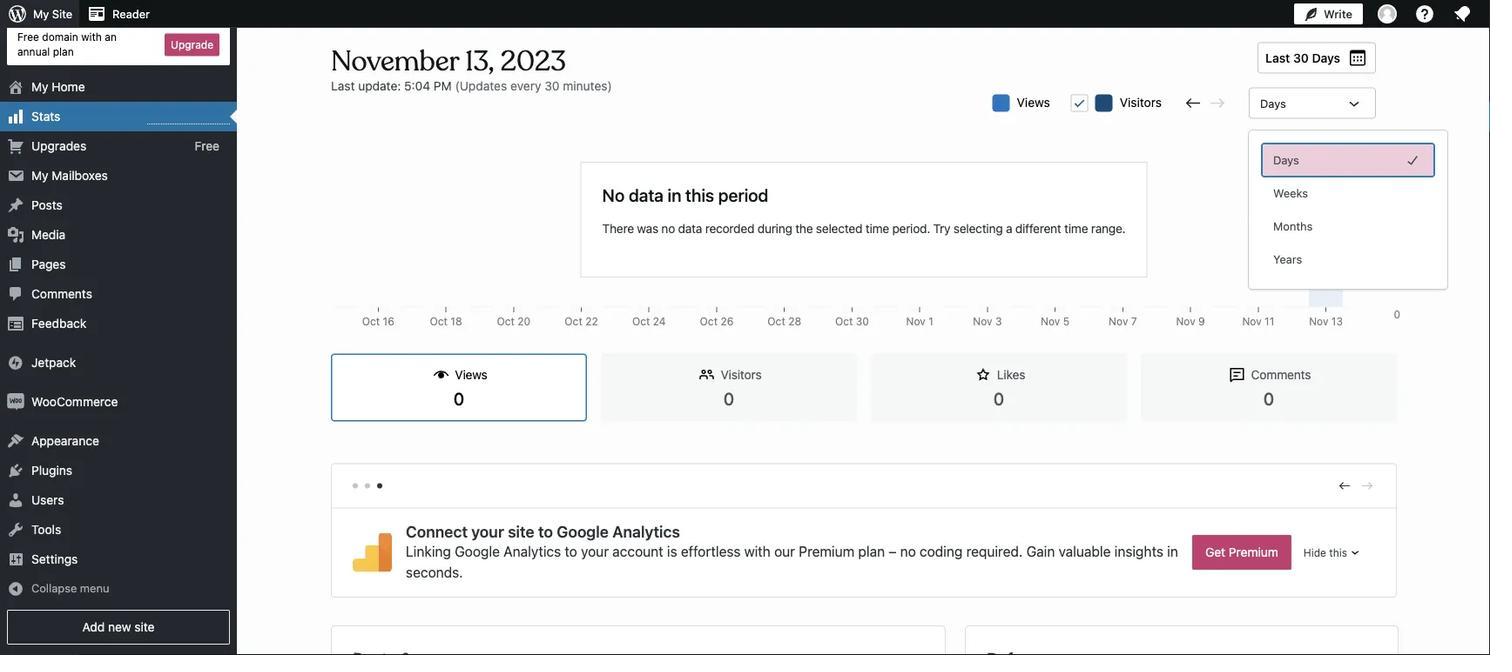 Task type: locate. For each thing, give the bounding box(es) containing it.
img image inside woocommerce link
[[7, 394, 24, 411]]

5
[[1063, 316, 1070, 328]]

users link
[[0, 486, 237, 516]]

1 horizontal spatial premium
[[1229, 546, 1278, 560]]

1 horizontal spatial visitors
[[1120, 95, 1162, 109]]

0 vertical spatial free
[[17, 31, 39, 43]]

0 horizontal spatial premium
[[799, 544, 855, 560]]

Years button
[[1263, 244, 1434, 275]]

last 30 days button
[[1258, 42, 1376, 74]]

1 horizontal spatial 30
[[856, 316, 869, 328]]

data
[[629, 185, 664, 205], [678, 222, 702, 236]]

last
[[1266, 51, 1290, 65], [331, 78, 355, 93]]

5:04
[[404, 78, 430, 93]]

stats
[[31, 109, 60, 124]]

2 vertical spatial 30
[[856, 316, 869, 328]]

nov left 7
[[1109, 316, 1128, 328]]

2 100,000 from the top
[[1360, 316, 1401, 328]]

1 oct from the left
[[362, 316, 380, 328]]

1 vertical spatial my
[[31, 80, 48, 94]]

1 horizontal spatial to
[[565, 544, 577, 560]]

Days button
[[1263, 145, 1434, 176]]

premium right our
[[799, 544, 855, 560]]

0 for views 0
[[454, 388, 464, 409]]

option group
[[1263, 145, 1434, 275]]

30
[[1293, 51, 1309, 65], [545, 78, 560, 93], [856, 316, 869, 328]]

my site link
[[0, 0, 79, 28]]

nov 1
[[906, 316, 933, 328]]

1 vertical spatial data
[[678, 222, 702, 236]]

0 right "13"
[[1394, 309, 1401, 321]]

3 nov from the left
[[1041, 316, 1060, 328]]

–
[[889, 544, 897, 560]]

1 horizontal spatial comments
[[1251, 368, 1311, 382]]

2 time from the left
[[1064, 222, 1088, 236]]

0 vertical spatial 30
[[1293, 51, 1309, 65]]

appearance link
[[0, 427, 237, 456]]

with left the an
[[81, 31, 102, 43]]

woocommerce link
[[0, 388, 237, 417]]

nov for nov 9
[[1176, 316, 1196, 328]]

1 vertical spatial comments
[[1251, 368, 1311, 382]]

1 horizontal spatial with
[[744, 544, 771, 560]]

time
[[866, 222, 889, 236], [1064, 222, 1088, 236]]

1 horizontal spatial free
[[195, 139, 219, 153]]

our
[[774, 544, 795, 560]]

0 vertical spatial comments
[[31, 287, 92, 301]]

30 for last
[[1293, 51, 1309, 65]]

comments up feedback
[[31, 287, 92, 301]]

0 vertical spatial img image
[[7, 355, 24, 372]]

to right analytics
[[565, 544, 577, 560]]

days up weeks
[[1273, 154, 1299, 167]]

premium inside button
[[1229, 546, 1278, 560]]

data right no
[[629, 185, 664, 205]]

my for my site
[[33, 7, 49, 20]]

jetpack link
[[0, 348, 237, 378]]

oct
[[362, 316, 380, 328], [430, 316, 448, 328], [497, 316, 515, 328], [565, 316, 583, 328], [632, 316, 650, 328], [700, 316, 718, 328], [768, 316, 785, 328], [835, 316, 853, 328]]

nov left 5
[[1041, 316, 1060, 328]]

oct left 26
[[700, 316, 718, 328]]

1 vertical spatial your
[[581, 544, 609, 560]]

30 inside 'button'
[[1293, 51, 1309, 65]]

nov 7
[[1109, 316, 1137, 328]]

visitors for visitors 0
[[721, 368, 762, 382]]

this left period
[[686, 185, 714, 205]]

1 horizontal spatial time
[[1064, 222, 1088, 236]]

posts link
[[0, 191, 237, 220]]

6 oct from the left
[[700, 316, 718, 328]]

manage your notifications image
[[1452, 3, 1473, 24]]

google analytics
[[557, 523, 680, 542]]

1 vertical spatial to
[[565, 544, 577, 560]]

selected
[[816, 222, 862, 236]]

recorded
[[705, 222, 754, 236]]

1 100,000 from the top
[[1360, 135, 1401, 147]]

collapse
[[31, 582, 77, 595]]

0 inside comments 0
[[1264, 388, 1274, 409]]

4 nov from the left
[[1109, 316, 1128, 328]]

users
[[31, 493, 64, 508]]

0 vertical spatial 100,000
[[1360, 135, 1401, 147]]

0 horizontal spatial time
[[866, 222, 889, 236]]

0 down 11
[[1264, 388, 1274, 409]]

with inside free domain with an annual plan
[[81, 31, 102, 43]]

oct left 24
[[632, 316, 650, 328]]

1 vertical spatial 30
[[545, 78, 560, 93]]

0 horizontal spatial visitors
[[721, 368, 762, 382]]

0 vertical spatial days
[[1312, 51, 1340, 65]]

last up days dropdown button
[[1266, 51, 1290, 65]]

your up google at the bottom of the page
[[471, 523, 504, 542]]

0 horizontal spatial your
[[471, 523, 504, 542]]

1 horizontal spatial this
[[1329, 547, 1347, 559]]

oct left 18
[[430, 316, 448, 328]]

no inside 'connect your site to google analytics linking google analytics to your account is effortless with our premium plan – no coding required. gain valuable insights in seconds.'
[[900, 544, 916, 560]]

views for views
[[1017, 95, 1050, 109]]

valuable
[[1059, 544, 1111, 560]]

my left home
[[31, 80, 48, 94]]

the
[[795, 222, 813, 236]]

oct for oct 20
[[497, 316, 515, 328]]

nov left 9
[[1176, 316, 1196, 328]]

no right –
[[900, 544, 916, 560]]

1 vertical spatial in
[[1167, 544, 1178, 560]]

1 horizontal spatial data
[[678, 222, 702, 236]]

1 vertical spatial views
[[455, 368, 487, 382]]

img image
[[7, 355, 24, 372], [7, 394, 24, 411]]

connect your site to google analytics linking google analytics to your account is effortless with our premium plan – no coding required. gain valuable insights in seconds.
[[406, 523, 1178, 581]]

0 horizontal spatial views
[[455, 368, 487, 382]]

nov left 3
[[973, 316, 993, 328]]

different
[[1015, 222, 1061, 236]]

img image for jetpack
[[7, 355, 24, 372]]

write
[[1324, 7, 1353, 20]]

2 horizontal spatial 30
[[1293, 51, 1309, 65]]

plugins link
[[0, 456, 237, 486]]

gain
[[1026, 544, 1055, 560]]

30 for oct
[[856, 316, 869, 328]]

nov for nov 5
[[1041, 316, 1060, 328]]

0 horizontal spatial data
[[629, 185, 664, 205]]

data down no data in this period
[[678, 222, 702, 236]]

tools link
[[0, 516, 237, 545]]

0 down 18
[[454, 388, 464, 409]]

my home
[[31, 80, 85, 94]]

0 vertical spatial visitors
[[1120, 95, 1162, 109]]

0 horizontal spatial comments
[[31, 287, 92, 301]]

img image inside jetpack link
[[7, 355, 24, 372]]

pager controls element
[[332, 464, 1396, 509]]

help image
[[1414, 3, 1435, 24]]

add new site
[[82, 621, 155, 635]]

in right no
[[668, 185, 681, 205]]

my site
[[33, 7, 72, 20]]

0 horizontal spatial heading
[[353, 648, 465, 656]]

oct for oct 16
[[362, 316, 380, 328]]

this right hide
[[1329, 547, 1347, 559]]

posts
[[31, 198, 62, 213]]

1 vertical spatial img image
[[7, 394, 24, 411]]

my left site
[[33, 7, 49, 20]]

1 img image from the top
[[7, 355, 24, 372]]

1 vertical spatial with
[[744, 544, 771, 560]]

nov left "13"
[[1309, 316, 1329, 328]]

0 inside 'views 0'
[[454, 388, 464, 409]]

oct left '22'
[[565, 316, 583, 328]]

during
[[758, 222, 792, 236]]

november
[[331, 44, 459, 79]]

my up the posts
[[31, 169, 48, 183]]

with
[[81, 31, 102, 43], [744, 544, 771, 560]]

img image left jetpack
[[7, 355, 24, 372]]

free up annual plan
[[17, 31, 39, 43]]

4 oct from the left
[[565, 316, 583, 328]]

2
[[1394, 135, 1401, 147]]

1 horizontal spatial no
[[900, 544, 916, 560]]

free inside free domain with an annual plan
[[17, 31, 39, 43]]

to up analytics
[[538, 523, 553, 542]]

there
[[602, 222, 634, 236]]

None checkbox
[[1071, 95, 1088, 112]]

no
[[602, 185, 625, 205]]

nov 5
[[1041, 316, 1070, 328]]

30 inside november 13, 2023 last update: 5:04 pm (updates every 30 minutes)
[[545, 78, 560, 93]]

write link
[[1294, 0, 1363, 28]]

3 oct from the left
[[497, 316, 515, 328]]

2 vertical spatial days
[[1273, 154, 1299, 167]]

oct for oct 30
[[835, 316, 853, 328]]

oct for oct 24
[[632, 316, 650, 328]]

100,000 up weeks button
[[1360, 135, 1401, 147]]

view b0bth3builder2k23.wordpress.com image
[[42, 0, 237, 8]]

free for free domain with an annual plan
[[17, 31, 39, 43]]

with left our
[[744, 544, 771, 560]]

30 left "nov 1"
[[856, 316, 869, 328]]

heading
[[353, 648, 465, 656], [987, 648, 1059, 656]]

0 horizontal spatial last
[[331, 78, 355, 93]]

your down 'google analytics'
[[581, 544, 609, 560]]

1 horizontal spatial views
[[1017, 95, 1050, 109]]

site up analytics
[[508, 523, 534, 542]]

views inside 'views 0'
[[455, 368, 487, 382]]

oct for oct 28
[[768, 316, 785, 328]]

site
[[508, 523, 534, 542], [134, 621, 155, 635]]

0 vertical spatial views
[[1017, 95, 1050, 109]]

reader link
[[79, 0, 157, 28]]

1 vertical spatial free
[[195, 139, 219, 153]]

comments for comments
[[31, 287, 92, 301]]

0 inside the 100,000 2 0
[[1394, 309, 1401, 321]]

my mailboxes
[[31, 169, 108, 183]]

1 nov from the left
[[906, 316, 926, 328]]

0 horizontal spatial with
[[81, 31, 102, 43]]

2 oct from the left
[[430, 316, 448, 328]]

days down "write" link
[[1312, 51, 1340, 65]]

30 up days dropdown button
[[1293, 51, 1309, 65]]

2 vertical spatial my
[[31, 169, 48, 183]]

nov for nov 3
[[973, 316, 993, 328]]

minutes)
[[563, 78, 612, 93]]

is
[[667, 544, 677, 560]]

insights
[[1115, 544, 1164, 560]]

0 vertical spatial in
[[668, 185, 681, 205]]

0 down likes
[[994, 388, 1004, 409]]

0 inside likes 0
[[994, 388, 1004, 409]]

google
[[455, 544, 500, 560]]

1 horizontal spatial in
[[1167, 544, 1178, 560]]

reader
[[112, 7, 150, 20]]

nov for nov 7
[[1109, 316, 1128, 328]]

in
[[668, 185, 681, 205], [1167, 544, 1178, 560]]

oct for oct 22
[[565, 316, 583, 328]]

5 oct from the left
[[632, 316, 650, 328]]

media
[[31, 228, 66, 242]]

2 nov from the left
[[973, 316, 993, 328]]

this inside button
[[1329, 547, 1347, 559]]

visitors for visitors
[[1120, 95, 1162, 109]]

days
[[1312, 51, 1340, 65], [1260, 97, 1286, 110], [1273, 154, 1299, 167]]

site right new
[[134, 621, 155, 635]]

0 horizontal spatial this
[[686, 185, 714, 205]]

1
[[929, 316, 933, 328]]

visitors
[[1120, 95, 1162, 109], [721, 368, 762, 382]]

8 oct from the left
[[835, 316, 853, 328]]

0 horizontal spatial site
[[134, 621, 155, 635]]

img image for woocommerce
[[7, 394, 24, 411]]

5 nov from the left
[[1176, 316, 1196, 328]]

0 vertical spatial my
[[33, 7, 49, 20]]

0 vertical spatial to
[[538, 523, 553, 542]]

0
[[1394, 309, 1401, 321], [454, 388, 464, 409], [724, 388, 734, 409], [994, 388, 1004, 409], [1264, 388, 1274, 409]]

7 oct from the left
[[768, 316, 785, 328]]

1 horizontal spatial last
[[1266, 51, 1290, 65]]

0 inside visitors 0
[[724, 388, 734, 409]]

comments for comments 0
[[1251, 368, 1311, 382]]

time left range.
[[1064, 222, 1088, 236]]

oct left 16
[[362, 316, 380, 328]]

free down highest hourly views 0 image
[[195, 139, 219, 153]]

oct 16
[[362, 316, 394, 328]]

1 vertical spatial visitors
[[721, 368, 762, 382]]

1 horizontal spatial heading
[[987, 648, 1059, 656]]

oct left '28'
[[768, 316, 785, 328]]

7 nov from the left
[[1309, 316, 1329, 328]]

30 right every
[[545, 78, 560, 93]]

plugins
[[31, 464, 72, 478]]

1 horizontal spatial site
[[508, 523, 534, 542]]

range.
[[1091, 222, 1126, 236]]

0 horizontal spatial no
[[661, 222, 675, 236]]

weeks
[[1273, 187, 1308, 200]]

1 vertical spatial last
[[331, 78, 355, 93]]

0 vertical spatial no
[[661, 222, 675, 236]]

nov 3
[[973, 316, 1002, 328]]

nov 13
[[1309, 316, 1343, 328]]

oct right '28'
[[835, 316, 853, 328]]

nov
[[906, 316, 926, 328], [973, 316, 993, 328], [1041, 316, 1060, 328], [1109, 316, 1128, 328], [1176, 316, 1196, 328], [1242, 316, 1262, 328], [1309, 316, 1329, 328]]

jetpack
[[31, 356, 76, 370]]

in right insights
[[1167, 544, 1178, 560]]

connect
[[406, 523, 468, 542]]

days down last 30 days
[[1260, 97, 1286, 110]]

0 horizontal spatial free
[[17, 31, 39, 43]]

1 vertical spatial this
[[1329, 547, 1347, 559]]

site inside 'connect your site to google analytics linking google analytics to your account is effortless with our premium plan – no coding required. gain valuable insights in seconds.'
[[508, 523, 534, 542]]

0 horizontal spatial 30
[[545, 78, 560, 93]]

2 heading from the left
[[987, 648, 1059, 656]]

0 vertical spatial last
[[1266, 51, 1290, 65]]

last left update:
[[331, 78, 355, 93]]

nov left 11
[[1242, 316, 1262, 328]]

option group containing days
[[1263, 145, 1434, 275]]

an
[[105, 31, 117, 43]]

no right was
[[661, 222, 675, 236]]

0 horizontal spatial in
[[668, 185, 681, 205]]

1 vertical spatial site
[[134, 621, 155, 635]]

nov for nov 1
[[906, 316, 926, 328]]

time left period.
[[866, 222, 889, 236]]

premium right get
[[1229, 546, 1278, 560]]

views
[[1017, 95, 1050, 109], [455, 368, 487, 382]]

oct left 20
[[497, 316, 515, 328]]

nov left 1
[[906, 316, 926, 328]]

6 nov from the left
[[1242, 316, 1262, 328]]

1 vertical spatial no
[[900, 544, 916, 560]]

0 vertical spatial with
[[81, 31, 102, 43]]

2 img image from the top
[[7, 394, 24, 411]]

img image left woocommerce
[[7, 394, 24, 411]]

days inside dropdown button
[[1260, 97, 1286, 110]]

comments down 11
[[1251, 368, 1311, 382]]

previous image
[[1337, 478, 1353, 494]]

nov for nov 11
[[1242, 316, 1262, 328]]

1 vertical spatial 100,000
[[1360, 316, 1401, 328]]

0 vertical spatial site
[[508, 523, 534, 542]]

100,000 right "13"
[[1360, 316, 1401, 328]]

stats link
[[0, 102, 237, 132]]

add
[[82, 621, 105, 635]]

26
[[721, 316, 734, 328]]

1 vertical spatial days
[[1260, 97, 1286, 110]]

0 down 26
[[724, 388, 734, 409]]



Task type: describe. For each thing, give the bounding box(es) containing it.
annual plan
[[17, 46, 74, 58]]

0 vertical spatial your
[[471, 523, 504, 542]]

account
[[613, 544, 663, 560]]

days button
[[1249, 88, 1376, 119]]

100,000 2 0
[[1360, 135, 1401, 321]]

0 vertical spatial data
[[629, 185, 664, 205]]

months
[[1273, 220, 1313, 233]]

hide this
[[1304, 547, 1347, 559]]

premium inside 'connect your site to google analytics linking google analytics to your account is effortless with our premium plan – no coding required. gain valuable insights in seconds.'
[[799, 544, 855, 560]]

settings link
[[0, 545, 237, 575]]

nov 11
[[1242, 316, 1274, 328]]

1 horizontal spatial your
[[581, 544, 609, 560]]

28
[[788, 316, 801, 328]]

selecting
[[954, 222, 1003, 236]]

feedback
[[31, 317, 86, 331]]

my mailboxes link
[[0, 161, 237, 191]]

get
[[1205, 546, 1226, 560]]

coding
[[920, 544, 963, 560]]

upgrades
[[31, 139, 86, 153]]

linking
[[406, 544, 451, 560]]

13,
[[465, 44, 494, 79]]

Weeks button
[[1263, 178, 1434, 209]]

oct for oct 26
[[700, 316, 718, 328]]

no data in this period
[[602, 185, 768, 205]]

period
[[718, 185, 768, 205]]

get premium button
[[1192, 536, 1292, 571]]

views 0
[[454, 368, 487, 409]]

last inside november 13, 2023 last update: 5:04 pm (updates every 30 minutes)
[[331, 78, 355, 93]]

upgrade
[[171, 39, 213, 51]]

seconds.
[[406, 565, 463, 581]]

menu
[[80, 582, 109, 595]]

100,000 for 100,000 2 0
[[1360, 135, 1401, 147]]

last inside 'button'
[[1266, 51, 1290, 65]]

oct 18
[[430, 316, 462, 328]]

hide this button
[[1292, 537, 1375, 570]]

mailboxes
[[52, 169, 108, 183]]

(updates
[[455, 78, 507, 93]]

0 vertical spatial this
[[686, 185, 714, 205]]

hide
[[1304, 547, 1326, 559]]

comments 0
[[1251, 368, 1311, 409]]

1 time from the left
[[866, 222, 889, 236]]

7
[[1131, 316, 1137, 328]]

oct 24
[[632, 316, 666, 328]]

20
[[518, 316, 530, 328]]

november 13, 2023 last update: 5:04 pm (updates every 30 minutes)
[[331, 44, 612, 93]]

views for views 0
[[455, 368, 487, 382]]

add new site link
[[7, 611, 230, 645]]

nov for nov 13
[[1309, 316, 1329, 328]]

1 heading from the left
[[353, 648, 465, 656]]

days for days 'button'
[[1273, 154, 1299, 167]]

free for free
[[195, 139, 219, 153]]

oct 22
[[565, 316, 598, 328]]

effortless
[[681, 544, 741, 560]]

likes 0
[[994, 368, 1025, 409]]

100,000 for 100,000
[[1360, 316, 1401, 328]]

oct for oct 18
[[430, 316, 448, 328]]

oct 26
[[700, 316, 734, 328]]

days for days dropdown button
[[1260, 97, 1286, 110]]

nov 9
[[1176, 316, 1205, 328]]

with inside 'connect your site to google analytics linking google analytics to your account is effortless with our premium plan – no coding required. gain valuable insights in seconds.'
[[744, 544, 771, 560]]

every
[[510, 78, 541, 93]]

in inside 'connect your site to google analytics linking google analytics to your account is effortless with our premium plan – no coding required. gain valuable insights in seconds.'
[[1167, 544, 1178, 560]]

0 for likes 0
[[994, 388, 1004, 409]]

pm
[[434, 78, 452, 93]]

my for my home
[[31, 80, 48, 94]]

oct 28
[[768, 316, 801, 328]]

site for your
[[508, 523, 534, 542]]

plan
[[858, 544, 885, 560]]

my for my mailboxes
[[31, 169, 48, 183]]

upgrade button
[[165, 33, 219, 56]]

highest hourly views 0 image
[[147, 113, 230, 125]]

home
[[52, 80, 85, 94]]

site
[[52, 7, 72, 20]]

9
[[1199, 316, 1205, 328]]

free domain with an annual plan
[[17, 31, 117, 58]]

collapse menu link
[[0, 575, 237, 604]]

pages link
[[0, 250, 237, 280]]

a
[[1006, 222, 1012, 236]]

11
[[1265, 316, 1274, 328]]

next image
[[1360, 478, 1375, 494]]

16
[[383, 316, 394, 328]]

analytics
[[504, 544, 561, 560]]

Months button
[[1263, 211, 1434, 242]]

tools
[[31, 523, 61, 537]]

was
[[637, 222, 658, 236]]

0 horizontal spatial to
[[538, 523, 553, 542]]

22
[[585, 316, 598, 328]]

years
[[1273, 253, 1302, 266]]

my profile image
[[1378, 4, 1397, 24]]

2023
[[501, 44, 566, 79]]

collapse menu
[[31, 582, 109, 595]]

get premium
[[1205, 546, 1278, 560]]

required.
[[966, 544, 1023, 560]]

0 for comments 0
[[1264, 388, 1274, 409]]

there was no data recorded during the selected time period. try selecting a different time range.
[[602, 222, 1126, 236]]

last 30 days
[[1266, 51, 1340, 65]]

my home link
[[0, 72, 237, 102]]

period.
[[892, 222, 930, 236]]

site for new
[[134, 621, 155, 635]]

0 for visitors 0
[[724, 388, 734, 409]]

feedback link
[[0, 309, 237, 339]]



Task type: vqa. For each thing, say whether or not it's contained in the screenshot.
left View details link
no



